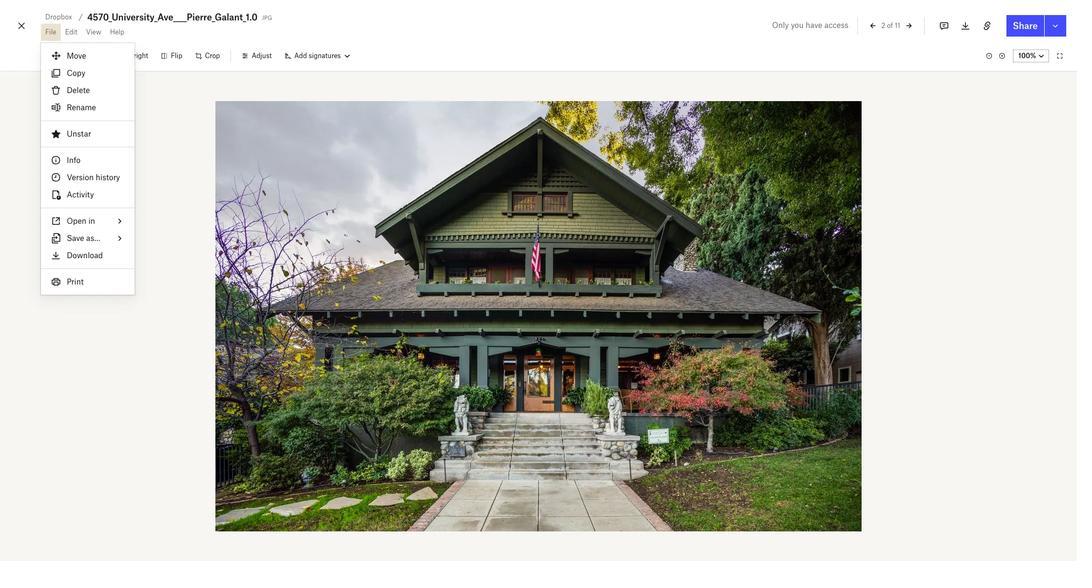 Task type: locate. For each thing, give the bounding box(es) containing it.
move
[[67, 51, 86, 60]]

open in menu item
[[41, 213, 135, 230]]

download menu item
[[41, 247, 135, 264]]

only you have access
[[772, 20, 849, 30]]

version history
[[67, 173, 120, 182]]

view
[[86, 28, 101, 36]]

print
[[67, 277, 84, 286]]

100% button
[[1013, 50, 1049, 62]]

unstar
[[67, 129, 91, 138]]

signatures
[[309, 52, 341, 60]]

share button
[[1006, 15, 1044, 37]]

save as… menu item
[[41, 230, 135, 247]]

copy menu item
[[41, 65, 135, 82]]

download
[[67, 251, 103, 260]]

access
[[824, 20, 849, 30]]

crop
[[205, 52, 220, 60]]

in
[[88, 216, 95, 226]]

only
[[772, 20, 789, 30]]

have
[[806, 20, 822, 30]]

version history menu item
[[41, 169, 135, 186]]

delete menu item
[[41, 82, 135, 99]]

activity
[[67, 190, 94, 199]]

info, opens sidebar menu item
[[41, 152, 135, 169]]

/ 4570_university_ave____pierre_galant_1.0 jpg
[[79, 12, 272, 23]]

delete
[[67, 86, 90, 95]]

history
[[96, 173, 120, 182]]

dropbox
[[45, 13, 72, 21]]

2 of 11
[[881, 21, 900, 29]]

/
[[79, 12, 83, 22]]

as…
[[86, 234, 100, 243]]

edit button
[[61, 24, 82, 41]]

rotate right button
[[96, 47, 155, 65]]

unstar menu item
[[41, 125, 135, 143]]



Task type: describe. For each thing, give the bounding box(es) containing it.
jpg
[[262, 12, 272, 22]]

share
[[1013, 20, 1038, 31]]

file button
[[41, 24, 61, 41]]

print menu item
[[41, 274, 135, 291]]

2
[[881, 21, 885, 29]]

save
[[67, 234, 84, 243]]

add
[[294, 52, 307, 60]]

help button
[[106, 24, 129, 41]]

copy
[[67, 68, 85, 78]]

dropbox button
[[41, 11, 76, 24]]

flip
[[171, 52, 182, 60]]

flip button
[[155, 47, 189, 65]]

help
[[110, 28, 124, 36]]

edit
[[65, 28, 77, 36]]

add signatures
[[294, 52, 341, 60]]

adjust
[[252, 52, 272, 60]]

rename menu item
[[41, 99, 135, 116]]

of
[[887, 21, 893, 29]]

open in
[[67, 216, 95, 226]]

rotate
[[112, 52, 132, 60]]

version
[[67, 173, 94, 182]]

activity, opens sidebar menu item
[[41, 186, 135, 204]]

file
[[45, 28, 56, 36]]

open
[[67, 216, 86, 226]]

11
[[895, 21, 900, 29]]

add signatures button
[[278, 47, 356, 65]]

adjust button
[[236, 47, 278, 65]]

right
[[134, 52, 148, 60]]

100%
[[1019, 52, 1036, 60]]

rotate right
[[112, 52, 148, 60]]

4570_university_ave____pierre_galant_1.0
[[87, 12, 258, 23]]

move menu item
[[41, 47, 135, 65]]

crop button
[[189, 47, 226, 65]]

save as…
[[67, 234, 100, 243]]

rename
[[67, 103, 96, 112]]

you
[[791, 20, 804, 30]]

view button
[[82, 24, 106, 41]]

info
[[67, 156, 81, 165]]

close image
[[15, 17, 28, 34]]



Task type: vqa. For each thing, say whether or not it's contained in the screenshot.
Unstar
yes



